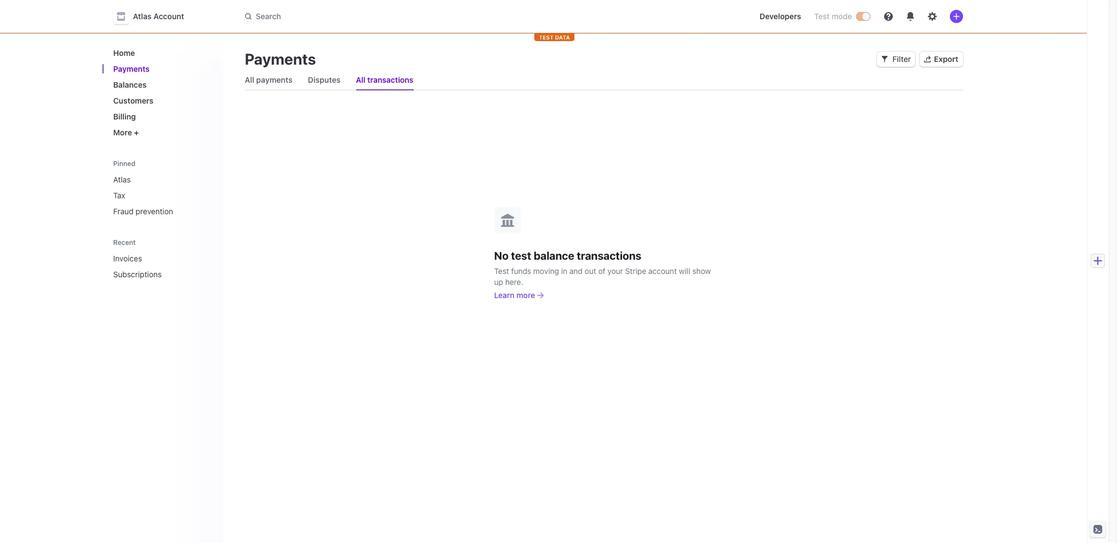 Task type: vqa. For each thing, say whether or not it's contained in the screenshot.
here.
yes



Task type: locate. For each thing, give the bounding box(es) containing it.
all
[[245, 75, 254, 84], [356, 75, 366, 84]]

test for test mode
[[815, 12, 830, 21]]

prevention
[[136, 207, 173, 216]]

notifications image
[[906, 12, 915, 21]]

developers
[[760, 12, 802, 21]]

0 vertical spatial test
[[815, 12, 830, 21]]

payments
[[245, 50, 316, 68], [113, 64, 150, 74]]

1 horizontal spatial payments
[[245, 50, 316, 68]]

1 horizontal spatial transactions
[[577, 249, 642, 262]]

atlas inside button
[[133, 12, 152, 21]]

account
[[154, 12, 184, 21]]

export button
[[920, 52, 963, 67]]

help image
[[884, 12, 893, 21]]

all payments
[[245, 75, 293, 84]]

here.
[[506, 277, 524, 287]]

test up up
[[494, 266, 509, 276]]

learn more
[[494, 290, 535, 300]]

data
[[555, 34, 570, 41]]

payments up balances
[[113, 64, 150, 74]]

billing
[[113, 112, 136, 121]]

0 horizontal spatial atlas
[[113, 175, 131, 184]]

tab list containing all payments
[[241, 70, 963, 91]]

1 vertical spatial atlas
[[113, 175, 131, 184]]

recent
[[113, 239, 136, 247]]

tax link
[[109, 186, 214, 205]]

1 vertical spatial test
[[494, 266, 509, 276]]

all left payments
[[245, 75, 254, 84]]

transactions
[[368, 75, 414, 84], [577, 249, 642, 262]]

0 horizontal spatial all
[[245, 75, 254, 84]]

fraud prevention link
[[109, 202, 214, 221]]

developers link
[[756, 8, 806, 25]]

disputes
[[308, 75, 341, 84]]

more +
[[113, 128, 139, 137]]

stripe
[[626, 266, 647, 276]]

fraud prevention
[[113, 207, 173, 216]]

learn more link
[[494, 290, 544, 301]]

test
[[539, 34, 554, 41]]

more
[[517, 290, 535, 300]]

0 vertical spatial transactions
[[368, 75, 414, 84]]

billing link
[[109, 108, 214, 126]]

test for test funds moving in and out of your stripe account will show up here.
[[494, 266, 509, 276]]

test left mode
[[815, 12, 830, 21]]

filter button
[[878, 52, 916, 67]]

atlas
[[133, 12, 152, 21], [113, 175, 131, 184]]

settings image
[[928, 12, 937, 21]]

home link
[[109, 44, 214, 62]]

up
[[494, 277, 504, 287]]

export
[[935, 54, 959, 64]]

+
[[134, 128, 139, 137]]

test data
[[539, 34, 570, 41]]

atlas for atlas
[[113, 175, 131, 184]]

0 horizontal spatial transactions
[[368, 75, 414, 84]]

moving
[[534, 266, 559, 276]]

test inside the test funds moving in and out of your stripe account will show up here.
[[494, 266, 509, 276]]

Search text field
[[238, 6, 548, 27]]

atlas account button
[[113, 9, 195, 24]]

learn
[[494, 290, 515, 300]]

1 all from the left
[[245, 75, 254, 84]]

1 horizontal spatial all
[[356, 75, 366, 84]]

atlas account
[[133, 12, 184, 21]]

atlas inside pinned element
[[113, 175, 131, 184]]

1 horizontal spatial test
[[815, 12, 830, 21]]

2 all from the left
[[356, 75, 366, 84]]

tab list
[[241, 70, 963, 91]]

all right "disputes"
[[356, 75, 366, 84]]

1 horizontal spatial atlas
[[133, 12, 152, 21]]

0 horizontal spatial payments
[[113, 64, 150, 74]]

atlas for atlas account
[[133, 12, 152, 21]]

no test balance transactions
[[494, 249, 642, 262]]

pinned navigation links element
[[109, 155, 216, 221]]

payments up payments
[[245, 50, 316, 68]]

balances
[[113, 80, 147, 89]]

test
[[511, 249, 532, 262]]

your
[[608, 266, 624, 276]]

atlas link
[[109, 171, 214, 189]]

0 horizontal spatial test
[[494, 266, 509, 276]]

fraud
[[113, 207, 134, 216]]

show
[[693, 266, 711, 276]]

test
[[815, 12, 830, 21], [494, 266, 509, 276]]

test mode
[[815, 12, 853, 21]]

svg image
[[882, 56, 889, 63]]

0 vertical spatial atlas
[[133, 12, 152, 21]]

invoices link
[[109, 250, 199, 268]]

atlas down pinned in the top of the page
[[113, 175, 131, 184]]

atlas left 'account'
[[133, 12, 152, 21]]

balance
[[534, 249, 575, 262]]

out
[[585, 266, 597, 276]]



Task type: describe. For each thing, give the bounding box(es) containing it.
disputes link
[[304, 72, 345, 88]]

Search search field
[[238, 6, 548, 27]]

no
[[494, 249, 509, 262]]

transactions inside 'tab list'
[[368, 75, 414, 84]]

more
[[113, 128, 132, 137]]

payments
[[256, 75, 293, 84]]

of
[[599, 266, 606, 276]]

all payments link
[[241, 72, 297, 88]]

subscriptions link
[[109, 265, 199, 284]]

account
[[649, 266, 677, 276]]

recent element
[[102, 250, 223, 284]]

payments inside the core navigation links element
[[113, 64, 150, 74]]

1 vertical spatial transactions
[[577, 249, 642, 262]]

test funds moving in and out of your stripe account will show up here.
[[494, 266, 711, 287]]

balances link
[[109, 76, 214, 94]]

all transactions
[[356, 75, 414, 84]]

filter
[[893, 54, 912, 64]]

core navigation links element
[[109, 44, 214, 142]]

all for all payments
[[245, 75, 254, 84]]

all transactions link
[[352, 72, 418, 88]]

payments link
[[109, 60, 214, 78]]

pinned element
[[109, 171, 214, 221]]

customers link
[[109, 92, 214, 110]]

customers
[[113, 96, 154, 105]]

in
[[562, 266, 568, 276]]

recent navigation links element
[[102, 234, 223, 284]]

will
[[679, 266, 691, 276]]

invoices
[[113, 254, 142, 263]]

funds
[[512, 266, 532, 276]]

tax
[[113, 191, 125, 200]]

subscriptions
[[113, 270, 162, 279]]

search
[[256, 12, 281, 21]]

all for all transactions
[[356, 75, 366, 84]]

pinned
[[113, 160, 136, 168]]

and
[[570, 266, 583, 276]]

home
[[113, 48, 135, 58]]

mode
[[832, 12, 853, 21]]



